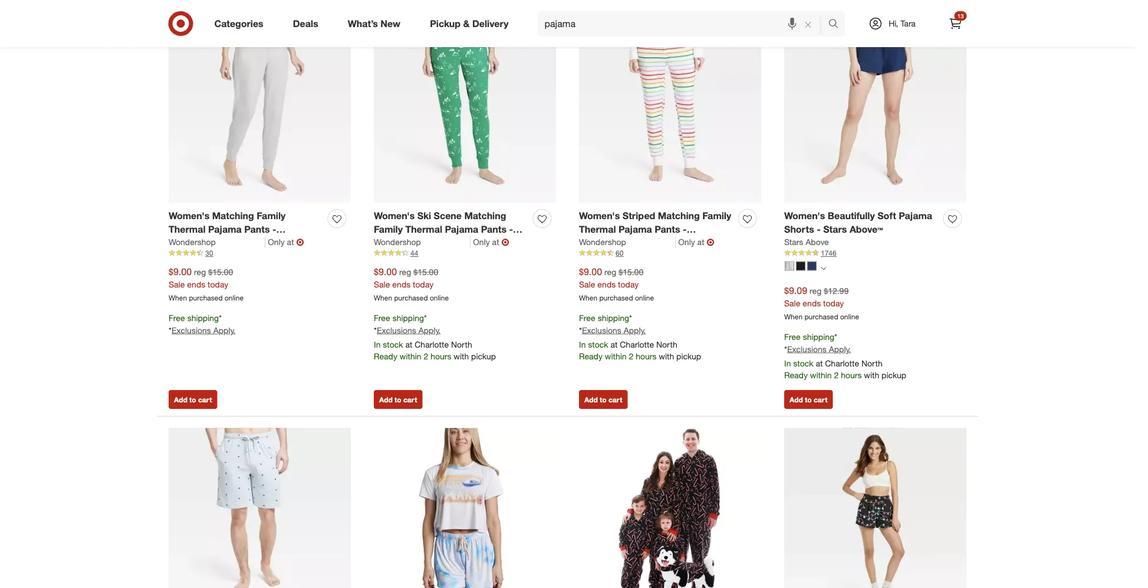Task type: vqa. For each thing, say whether or not it's contained in the screenshot.
Free 2-Day Shipping link
no



Task type: locate. For each thing, give the bounding box(es) containing it.
$12.99
[[824, 286, 849, 296]]

women's left ski
[[374, 210, 415, 222]]

thermal up '30'
[[169, 224, 206, 235]]

stock
[[383, 339, 403, 350], [588, 339, 608, 350], [793, 358, 814, 369]]

free shipping * * exclusions apply. in stock at  charlotte north ready within 2 hours with pickup for wondershop™
[[374, 313, 496, 361]]

only for pants
[[678, 237, 695, 247]]

shipping inside free shipping * * exclusions apply.
[[187, 313, 219, 323]]

what's new link
[[338, 11, 415, 37]]

reg down '30'
[[194, 267, 206, 277]]

thermal
[[169, 224, 206, 235], [405, 224, 442, 235], [579, 224, 616, 235]]

only
[[268, 237, 285, 247], [473, 237, 490, 247], [678, 237, 695, 247]]

2 add to cart button from the left
[[374, 390, 422, 409]]

wondershop link
[[169, 236, 265, 248], [374, 236, 471, 248], [579, 236, 676, 248]]

2 horizontal spatial $9.00 reg $15.00 sale ends today when purchased online
[[579, 266, 654, 302]]

stars down the beautifully at the top of the page
[[823, 224, 847, 235]]

4 add to cart button from the left
[[784, 390, 833, 409]]

0 horizontal spatial charlotte
[[415, 339, 449, 350]]

pants inside women's striped matching family thermal pajama pants - wondershop™ cream
[[655, 224, 680, 235]]

wondershop link for pajama
[[169, 236, 265, 248]]

2 horizontal spatial ready
[[784, 370, 808, 380]]

3 women's from the left
[[579, 210, 620, 222]]

1 horizontal spatial 2
[[629, 351, 634, 361]]

marvel avengers thor: love & thunder she-hulk guardians of the galaxy groot women's pajama shirt and shorts sleep set adult image
[[374, 428, 556, 589], [374, 428, 556, 589]]

women's up shorts
[[784, 210, 825, 222]]

reg down 60
[[604, 267, 616, 277]]

¬ up 30 link
[[296, 236, 304, 248]]

4 - from the left
[[817, 224, 821, 235]]

add to cart for -
[[379, 395, 417, 404]]

$15.00 down 44
[[414, 267, 438, 277]]

within for cream
[[605, 351, 627, 361]]

only at ¬
[[268, 236, 304, 248], [473, 236, 509, 248], [678, 236, 714, 248]]

shorts
[[784, 224, 814, 235]]

women's for thermal
[[579, 210, 620, 222]]

apply. inside free shipping * * exclusions apply.
[[213, 325, 235, 336]]

-
[[272, 224, 276, 235], [509, 224, 513, 235], [683, 224, 687, 235], [817, 224, 821, 235]]

stars down shorts
[[784, 237, 803, 247]]

sale
[[169, 279, 185, 290], [374, 279, 390, 290], [579, 279, 595, 290], [784, 298, 800, 309]]

in
[[374, 339, 381, 350], [579, 339, 586, 350], [784, 358, 791, 369]]

cart
[[198, 395, 212, 404], [403, 395, 417, 404], [609, 395, 622, 404], [814, 395, 828, 404]]

ends down 60
[[598, 279, 616, 290]]

women's inside women's ski scene matching family thermal pajama pants - wondershop™ green
[[374, 210, 415, 222]]

1 $9.00 reg $15.00 sale ends today when purchased online from the left
[[169, 266, 244, 302]]

1 horizontal spatial family
[[374, 224, 403, 235]]

2 horizontal spatial wondershop link
[[579, 236, 676, 248]]

- inside the women's matching family thermal pajama pants - wondershop™ gray
[[272, 224, 276, 235]]

2 horizontal spatial north
[[862, 358, 883, 369]]

only for -
[[268, 237, 285, 247]]

charlotte
[[415, 339, 449, 350], [620, 339, 654, 350], [825, 358, 859, 369]]

0 horizontal spatial matching
[[212, 210, 254, 222]]

pants up the cream
[[655, 224, 680, 235]]

exclusions apply. link
[[172, 325, 235, 336], [377, 325, 441, 336], [582, 325, 646, 336], [787, 344, 851, 354]]

2 women's from the left
[[374, 210, 415, 222]]

sale for women's matching family thermal pajama pants - wondershop™ gray
[[169, 279, 185, 290]]

women's for pajama
[[169, 210, 210, 222]]

3 wondershop™ from the left
[[579, 237, 641, 249]]

when for women's matching family thermal pajama pants - wondershop™ gray
[[169, 294, 187, 302]]

2 matching from the left
[[464, 210, 506, 222]]

exclusions for women's striped matching family thermal pajama pants - wondershop™ cream
[[582, 325, 621, 336]]

4 to from the left
[[805, 395, 812, 404]]

today for gray
[[208, 279, 228, 290]]

2 - from the left
[[509, 224, 513, 235]]

purchased down the $12.99
[[805, 312, 838, 321]]

hours for wondershop™
[[431, 351, 451, 361]]

ends for women's striped matching family thermal pajama pants - wondershop™ cream
[[598, 279, 616, 290]]

2 horizontal spatial wondershop™
[[579, 237, 641, 249]]

cream
[[643, 237, 673, 249]]

reg for pajama
[[194, 267, 206, 277]]

all colors element
[[821, 264, 826, 271]]

0 horizontal spatial thermal
[[169, 224, 206, 235]]

thermal up 60
[[579, 224, 616, 235]]

reg for shorts
[[810, 286, 822, 296]]

pants
[[244, 224, 270, 235], [481, 224, 507, 235], [655, 224, 680, 235]]

women's
[[169, 210, 210, 222], [374, 210, 415, 222], [579, 210, 620, 222], [784, 210, 825, 222]]

1 horizontal spatial hours
[[636, 351, 657, 361]]

women's beautifully soft pajama shorts - stars above™ image
[[784, 20, 967, 203], [784, 20, 967, 203]]

women's striped matching family thermal pajama pants - wondershop™ cream link
[[579, 209, 734, 249]]

¬ for women's matching family thermal pajama pants - wondershop™ gray
[[296, 236, 304, 248]]

2 horizontal spatial $15.00
[[619, 267, 643, 277]]

exclusions
[[172, 325, 211, 336], [377, 325, 416, 336], [582, 325, 621, 336], [787, 344, 827, 354]]

stars
[[823, 224, 847, 235], [784, 237, 803, 247]]

add
[[174, 395, 187, 404], [379, 395, 393, 404], [584, 395, 598, 404], [790, 395, 803, 404]]

north for wondershop™
[[451, 339, 472, 350]]

3 ¬ from the left
[[707, 236, 714, 248]]

black image
[[796, 262, 806, 271]]

ends for women's beautifully soft pajama shorts - stars above™
[[803, 298, 821, 309]]

free for women's beautifully soft pajama shorts - stars above™
[[784, 332, 801, 342]]

wondershop link up 60
[[579, 236, 676, 248]]

2 wondershop™ from the left
[[374, 237, 436, 249]]

0 horizontal spatial ready
[[374, 351, 397, 361]]

above
[[806, 237, 829, 247]]

1 horizontal spatial north
[[656, 339, 677, 350]]

2 thermal from the left
[[405, 224, 442, 235]]

1 horizontal spatial only at ¬
[[473, 236, 509, 248]]

2 only at ¬ from the left
[[473, 236, 509, 248]]

&
[[463, 18, 470, 29]]

add to cart
[[174, 395, 212, 404], [379, 395, 417, 404], [584, 395, 622, 404], [790, 395, 828, 404]]

only at ¬ for -
[[268, 236, 304, 248]]

1 vertical spatial stars
[[784, 237, 803, 247]]

0 horizontal spatial only
[[268, 237, 285, 247]]

¬ up '44' "link"
[[502, 236, 509, 248]]

women's matching family thermal pajama pants - wondershop™ gray link
[[169, 209, 323, 249]]

0 horizontal spatial stock
[[383, 339, 403, 350]]

purchased for shorts
[[805, 312, 838, 321]]

0 horizontal spatial family
[[257, 210, 286, 222]]

#followme one piece matching candy cane adult onesie for family, couples, dog, men, women image
[[579, 428, 761, 589], [579, 428, 761, 589]]

exclusions apply. link for women's ski scene matching family thermal pajama pants - wondershop™ green
[[377, 325, 441, 336]]

13 link
[[943, 11, 969, 37]]

1 $9.00 from the left
[[169, 266, 192, 278]]

3 add to cart button from the left
[[579, 390, 628, 409]]

ends down '30'
[[187, 279, 205, 290]]

wondershop
[[169, 237, 216, 247], [374, 237, 421, 247], [579, 237, 626, 247]]

today for -
[[413, 279, 434, 290]]

purchased inside $9.09 reg $12.99 sale ends today when purchased online
[[805, 312, 838, 321]]

1 horizontal spatial wondershop
[[374, 237, 421, 247]]

3 wondershop from the left
[[579, 237, 626, 247]]

reg down 44
[[399, 267, 411, 277]]

3 add to cart from the left
[[584, 395, 622, 404]]

women's for shorts
[[784, 210, 825, 222]]

3 wondershop link from the left
[[579, 236, 676, 248]]

add to cart button for wondershop™
[[579, 390, 628, 409]]

purchased
[[189, 294, 223, 302], [394, 294, 428, 302], [599, 294, 633, 302], [805, 312, 838, 321]]

reg right $9.09
[[810, 286, 822, 296]]

with for wondershop™
[[454, 351, 469, 361]]

0 horizontal spatial wondershop link
[[169, 236, 265, 248]]

pajama up gray
[[208, 224, 242, 235]]

1 horizontal spatial only
[[473, 237, 490, 247]]

today for wondershop™
[[618, 279, 639, 290]]

$15.00 for thermal
[[619, 267, 643, 277]]

north
[[451, 339, 472, 350], [656, 339, 677, 350], [862, 358, 883, 369]]

categories link
[[204, 11, 278, 37]]

family inside women's ski scene matching family thermal pajama pants - wondershop™ green
[[374, 224, 403, 235]]

ready
[[374, 351, 397, 361], [579, 351, 603, 361], [784, 370, 808, 380]]

$9.00 reg $15.00 sale ends today when purchased online
[[169, 266, 244, 302], [374, 266, 449, 302], [579, 266, 654, 302]]

women's up '30'
[[169, 210, 210, 222]]

all colors image
[[821, 266, 826, 271]]

1 horizontal spatial $9.00 reg $15.00 sale ends today when purchased online
[[374, 266, 449, 302]]

0 horizontal spatial free shipping * * exclusions apply. in stock at  charlotte north ready within 2 hours with pickup
[[374, 313, 496, 361]]

3 only from the left
[[678, 237, 695, 247]]

free inside free shipping * * exclusions apply.
[[169, 313, 185, 323]]

$9.00 reg $15.00 sale ends today when purchased online down 44
[[374, 266, 449, 302]]

1 horizontal spatial in
[[579, 339, 586, 350]]

1 ¬ from the left
[[296, 236, 304, 248]]

pickup
[[430, 18, 461, 29]]

1 horizontal spatial pants
[[481, 224, 507, 235]]

13
[[957, 12, 964, 19]]

purchased for pajama
[[189, 294, 223, 302]]

wondershop link for thermal
[[579, 236, 676, 248]]

only at ¬ up 30 link
[[268, 236, 304, 248]]

wondershop™ down striped
[[579, 237, 641, 249]]

apply. for wondershop™
[[624, 325, 646, 336]]

free for women's matching family thermal pajama pants - wondershop™ gray
[[169, 313, 185, 323]]

with
[[454, 351, 469, 361], [659, 351, 674, 361], [864, 370, 879, 380]]

online down 60 link
[[635, 294, 654, 302]]

0 horizontal spatial $9.00
[[169, 266, 192, 278]]

thermal inside the women's matching family thermal pajama pants - wondershop™ gray
[[169, 224, 206, 235]]

2 add from the left
[[379, 395, 393, 404]]

women's inside women's beautifully soft pajama shorts - stars above™
[[784, 210, 825, 222]]

wondershop for pajama
[[169, 237, 216, 247]]

shipping
[[187, 313, 219, 323], [393, 313, 424, 323], [598, 313, 629, 323], [803, 332, 834, 342]]

women's ski scene matching family thermal pajama pants - wondershop™ green image
[[374, 20, 556, 203], [374, 20, 556, 203]]

reg for family
[[399, 267, 411, 277]]

2 ¬ from the left
[[502, 236, 509, 248]]

4 women's from the left
[[784, 210, 825, 222]]

1 - from the left
[[272, 224, 276, 235]]

2 horizontal spatial in
[[784, 358, 791, 369]]

2 wondershop link from the left
[[374, 236, 471, 248]]

2 only from the left
[[473, 237, 490, 247]]

2 horizontal spatial family
[[702, 210, 731, 222]]

$15.00 for pajama
[[208, 267, 233, 277]]

sale for women's striped matching family thermal pajama pants - wondershop™ cream
[[579, 279, 595, 290]]

1 horizontal spatial stock
[[588, 339, 608, 350]]

thermal down ski
[[405, 224, 442, 235]]

1 horizontal spatial $15.00
[[414, 267, 438, 277]]

1 women's from the left
[[169, 210, 210, 222]]

$9.09 reg $12.99 sale ends today when purchased online
[[784, 285, 859, 321]]

3 matching from the left
[[658, 210, 700, 222]]

1 wondershop link from the left
[[169, 236, 265, 248]]

at
[[287, 237, 294, 247], [492, 237, 499, 247], [697, 237, 704, 247], [405, 339, 412, 350], [611, 339, 618, 350], [816, 358, 823, 369]]

wondershop™ inside the women's matching family thermal pajama pants - wondershop™ gray
[[169, 237, 230, 249]]

purchased down 44
[[394, 294, 428, 302]]

1 add to cart button from the left
[[169, 390, 217, 409]]

today
[[208, 279, 228, 290], [413, 279, 434, 290], [618, 279, 639, 290], [823, 298, 844, 309]]

0 horizontal spatial hours
[[431, 351, 451, 361]]

when for women's ski scene matching family thermal pajama pants - wondershop™ green
[[374, 294, 392, 302]]

2 to from the left
[[395, 395, 401, 404]]

add to cart button for gray
[[169, 390, 217, 409]]

online down the $12.99
[[840, 312, 859, 321]]

0 horizontal spatial 2
[[424, 351, 428, 361]]

- up 60 link
[[683, 224, 687, 235]]

reg inside $9.09 reg $12.99 sale ends today when purchased online
[[810, 286, 822, 296]]

$9.00 reg $15.00 sale ends today when purchased online for pajama
[[169, 266, 244, 302]]

$9.00
[[169, 266, 192, 278], [374, 266, 397, 278], [579, 266, 602, 278]]

1 cart from the left
[[198, 395, 212, 404]]

2 $9.00 reg $15.00 sale ends today when purchased online from the left
[[374, 266, 449, 302]]

what's new
[[348, 18, 400, 29]]

when
[[169, 294, 187, 302], [374, 294, 392, 302], [579, 294, 597, 302], [784, 312, 803, 321]]

gray
[[233, 237, 254, 249]]

2 horizontal spatial only
[[678, 237, 695, 247]]

0 horizontal spatial $15.00
[[208, 267, 233, 277]]

only up 30 link
[[268, 237, 285, 247]]

in for cream
[[579, 339, 586, 350]]

ends inside $9.09 reg $12.99 sale ends today when purchased online
[[803, 298, 821, 309]]

add for wondershop™
[[584, 395, 598, 404]]

2 horizontal spatial wondershop
[[579, 237, 626, 247]]

1 horizontal spatial wondershop™
[[374, 237, 436, 249]]

free shipping * * exclusions apply. in stock at  charlotte north ready within 2 hours with pickup
[[374, 313, 496, 361], [579, 313, 701, 361], [784, 332, 906, 380]]

matching inside women's striped matching family thermal pajama pants - wondershop™ cream
[[658, 210, 700, 222]]

0 horizontal spatial in
[[374, 339, 381, 350]]

women's beautifully soft pajama shorts - stars above™ link
[[784, 209, 939, 236]]

to for gray
[[189, 395, 196, 404]]

when for women's beautifully soft pajama shorts - stars above™
[[784, 312, 803, 321]]

2 horizontal spatial pants
[[655, 224, 680, 235]]

1 horizontal spatial with
[[659, 351, 674, 361]]

1 horizontal spatial wondershop link
[[374, 236, 471, 248]]

pants up gray
[[244, 224, 270, 235]]

wondershop™ down ski
[[374, 237, 436, 249]]

today down 60
[[618, 279, 639, 290]]

sale inside $9.09 reg $12.99 sale ends today when purchased online
[[784, 298, 800, 309]]

1 pants from the left
[[244, 224, 270, 235]]

1 wondershop from the left
[[169, 237, 216, 247]]

1 horizontal spatial free shipping * * exclusions apply. in stock at  charlotte north ready within 2 hours with pickup
[[579, 313, 701, 361]]

above™
[[850, 224, 883, 235]]

matching
[[212, 210, 254, 222], [464, 210, 506, 222], [658, 210, 700, 222]]

3 add from the left
[[584, 395, 598, 404]]

$15.00 down '30'
[[208, 267, 233, 277]]

3 cart from the left
[[609, 395, 622, 404]]

1 horizontal spatial stars
[[823, 224, 847, 235]]

women's left striped
[[579, 210, 620, 222]]

wondershop for thermal
[[579, 237, 626, 247]]

matching up the cream
[[658, 210, 700, 222]]

women's boxer pajama shorts - colsie™ image
[[784, 428, 967, 589], [784, 428, 967, 589]]

men's 9" knit pajama shorts - goodfellow & co™ image
[[169, 428, 351, 589], [169, 428, 351, 589]]

3 to from the left
[[600, 395, 607, 404]]

reg
[[194, 267, 206, 277], [399, 267, 411, 277], [604, 267, 616, 277], [810, 286, 822, 296]]

online down '44' "link"
[[430, 294, 449, 302]]

cart for gray
[[198, 395, 212, 404]]

¬ up 60 link
[[707, 236, 714, 248]]

wondershop up '30'
[[169, 237, 216, 247]]

1 horizontal spatial thermal
[[405, 224, 442, 235]]

1 add from the left
[[174, 395, 187, 404]]

2 horizontal spatial hours
[[841, 370, 862, 380]]

wondershop™ left gray
[[169, 237, 230, 249]]

3 thermal from the left
[[579, 224, 616, 235]]

1 horizontal spatial charlotte
[[620, 339, 654, 350]]

reg for thermal
[[604, 267, 616, 277]]

add to cart button
[[169, 390, 217, 409], [374, 390, 422, 409], [579, 390, 628, 409], [784, 390, 833, 409]]

1 horizontal spatial pickup
[[676, 351, 701, 361]]

only at ¬ up '44' "link"
[[473, 236, 509, 248]]

matching right 'scene'
[[464, 210, 506, 222]]

$9.00 reg $15.00 sale ends today when purchased online down '30'
[[169, 266, 244, 302]]

hours
[[431, 351, 451, 361], [636, 351, 657, 361], [841, 370, 862, 380]]

3 $15.00 from the left
[[619, 267, 643, 277]]

women's inside women's striped matching family thermal pajama pants - wondershop™ cream
[[579, 210, 620, 222]]

striped
[[623, 210, 655, 222]]

0 horizontal spatial with
[[454, 351, 469, 361]]

today down 44
[[413, 279, 434, 290]]

3 - from the left
[[683, 224, 687, 235]]

3 only at ¬ from the left
[[678, 236, 714, 248]]

$9.00 reg $15.00 sale ends today when purchased online down 60
[[579, 266, 654, 302]]

2 horizontal spatial $9.00
[[579, 266, 602, 278]]

0 vertical spatial stars
[[823, 224, 847, 235]]

only at ¬ for pants
[[678, 236, 714, 248]]

0 horizontal spatial $9.00 reg $15.00 sale ends today when purchased online
[[169, 266, 244, 302]]

2 horizontal spatial stock
[[793, 358, 814, 369]]

0 horizontal spatial pants
[[244, 224, 270, 235]]

pajama
[[899, 210, 932, 222], [208, 224, 242, 235], [445, 224, 478, 235], [619, 224, 652, 235]]

2 add to cart from the left
[[379, 395, 417, 404]]

ends
[[187, 279, 205, 290], [392, 279, 411, 290], [598, 279, 616, 290], [803, 298, 821, 309]]

1 to from the left
[[189, 395, 196, 404]]

2 horizontal spatial matching
[[658, 210, 700, 222]]

¬
[[296, 236, 304, 248], [502, 236, 509, 248], [707, 236, 714, 248]]

gray image
[[785, 262, 794, 271]]

0 horizontal spatial only at ¬
[[268, 236, 304, 248]]

0 horizontal spatial wondershop
[[169, 237, 216, 247]]

0 horizontal spatial ¬
[[296, 236, 304, 248]]

apply.
[[213, 325, 235, 336], [419, 325, 441, 336], [624, 325, 646, 336], [829, 344, 851, 354]]

1 horizontal spatial matching
[[464, 210, 506, 222]]

- up above
[[817, 224, 821, 235]]

2 $9.00 from the left
[[374, 266, 397, 278]]

search
[[823, 19, 851, 30]]

purchased down 60
[[599, 294, 633, 302]]

online
[[225, 294, 244, 302], [430, 294, 449, 302], [635, 294, 654, 302], [840, 312, 859, 321]]

when for women's striped matching family thermal pajama pants - wondershop™ cream
[[579, 294, 597, 302]]

0 horizontal spatial pickup
[[471, 351, 496, 361]]

only at ¬ up 60 link
[[678, 236, 714, 248]]

wondershop up 44
[[374, 237, 421, 247]]

3 $9.00 from the left
[[579, 266, 602, 278]]

women's striped matching family thermal pajama pants - wondershop™ cream image
[[579, 20, 761, 203], [579, 20, 761, 203]]

3 $9.00 reg $15.00 sale ends today when purchased online from the left
[[579, 266, 654, 302]]

1 add to cart from the left
[[174, 395, 212, 404]]

1 horizontal spatial $9.00
[[374, 266, 397, 278]]

1 only from the left
[[268, 237, 285, 247]]

1 horizontal spatial within
[[605, 351, 627, 361]]

thermal inside women's ski scene matching family thermal pajama pants - wondershop™ green
[[405, 224, 442, 235]]

soft
[[878, 210, 896, 222]]

2 cart from the left
[[403, 395, 417, 404]]

only up '44' "link"
[[473, 237, 490, 247]]

3 pants from the left
[[655, 224, 680, 235]]

pajama inside the women's matching family thermal pajama pants - wondershop™ gray
[[208, 224, 242, 235]]

pajama right soft
[[899, 210, 932, 222]]

matching up gray
[[212, 210, 254, 222]]

0 horizontal spatial stars
[[784, 237, 803, 247]]

0 horizontal spatial within
[[400, 351, 421, 361]]

2 horizontal spatial thermal
[[579, 224, 616, 235]]

pickup & delivery
[[430, 18, 509, 29]]

1746
[[821, 249, 837, 258]]

women's inside the women's matching family thermal pajama pants - wondershop™ gray
[[169, 210, 210, 222]]

- up '44' "link"
[[509, 224, 513, 235]]

pants up '44' "link"
[[481, 224, 507, 235]]

2 $15.00 from the left
[[414, 267, 438, 277]]

pickup for cream
[[676, 351, 701, 361]]

$15.00
[[208, 267, 233, 277], [414, 267, 438, 277], [619, 267, 643, 277]]

wondershop™
[[169, 237, 230, 249], [374, 237, 436, 249], [579, 237, 641, 249]]

2 horizontal spatial within
[[810, 370, 832, 380]]

women's striped matching family thermal pajama pants - wondershop™ cream
[[579, 210, 731, 249]]

pants inside women's ski scene matching family thermal pajama pants - wondershop™ green
[[481, 224, 507, 235]]

1 wondershop™ from the left
[[169, 237, 230, 249]]

2
[[424, 351, 428, 361], [629, 351, 634, 361], [834, 370, 839, 380]]

*
[[219, 313, 222, 323], [424, 313, 427, 323], [629, 313, 632, 323], [169, 325, 172, 336], [374, 325, 377, 336], [579, 325, 582, 336], [834, 332, 837, 342], [784, 344, 787, 354]]

free
[[169, 313, 185, 323], [374, 313, 390, 323], [579, 313, 595, 323], [784, 332, 801, 342]]

navy blue image
[[807, 262, 817, 271]]

within
[[400, 351, 421, 361], [605, 351, 627, 361], [810, 370, 832, 380]]

pickup for wondershop™
[[471, 351, 496, 361]]

1 only at ¬ from the left
[[268, 236, 304, 248]]

2 wondershop from the left
[[374, 237, 421, 247]]

when inside $9.09 reg $12.99 sale ends today when purchased online
[[784, 312, 803, 321]]

family
[[257, 210, 286, 222], [702, 210, 731, 222], [374, 224, 403, 235]]

- up 30 link
[[272, 224, 276, 235]]

pickup
[[471, 351, 496, 361], [676, 351, 701, 361], [882, 370, 906, 380]]

exclusions inside free shipping * * exclusions apply.
[[172, 325, 211, 336]]

delivery
[[472, 18, 509, 29]]

ends down 44
[[392, 279, 411, 290]]

pajama up green
[[445, 224, 478, 235]]

wondershop link up '30'
[[169, 236, 265, 248]]

4 add from the left
[[790, 395, 803, 404]]

today down '30'
[[208, 279, 228, 290]]

1 thermal from the left
[[169, 224, 206, 235]]

ends down $9.09
[[803, 298, 821, 309]]

$9.09
[[784, 285, 807, 297]]

wondershop up 60
[[579, 237, 626, 247]]

2 horizontal spatial ¬
[[707, 236, 714, 248]]

only up 60 link
[[678, 237, 695, 247]]

exclusions apply. link for women's striped matching family thermal pajama pants - wondershop™ cream
[[582, 325, 646, 336]]

categories
[[214, 18, 263, 29]]

pajama inside women's ski scene matching family thermal pajama pants - wondershop™ green
[[445, 224, 478, 235]]

$15.00 for family
[[414, 267, 438, 277]]

purchased up free shipping * * exclusions apply.
[[189, 294, 223, 302]]

$15.00 down 60
[[619, 267, 643, 277]]

to
[[189, 395, 196, 404], [395, 395, 401, 404], [600, 395, 607, 404], [805, 395, 812, 404]]

1 horizontal spatial ready
[[579, 351, 603, 361]]

1 horizontal spatial ¬
[[502, 236, 509, 248]]

1 matching from the left
[[212, 210, 254, 222]]

wondershop link up 44
[[374, 236, 471, 248]]

women's matching family thermal pajama pants - wondershop™ gray image
[[169, 20, 351, 203], [169, 20, 351, 203]]

2 pants from the left
[[481, 224, 507, 235]]

1 $15.00 from the left
[[208, 267, 233, 277]]

ready for cream
[[579, 351, 603, 361]]

0 horizontal spatial wondershop™
[[169, 237, 230, 249]]

0 horizontal spatial north
[[451, 339, 472, 350]]

online up free shipping * * exclusions apply.
[[225, 294, 244, 302]]

pajama down striped
[[619, 224, 652, 235]]

today down the $12.99
[[823, 298, 844, 309]]

2 horizontal spatial only at ¬
[[678, 236, 714, 248]]



Task type: describe. For each thing, give the bounding box(es) containing it.
hi,
[[889, 18, 898, 29]]

shipping for -
[[393, 313, 424, 323]]

1746 link
[[784, 248, 967, 259]]

exclusions for women's ski scene matching family thermal pajama pants - wondershop™ green
[[377, 325, 416, 336]]

stars above link
[[784, 236, 829, 248]]

matching inside women's ski scene matching family thermal pajama pants - wondershop™ green
[[464, 210, 506, 222]]

sale for women's ski scene matching family thermal pajama pants - wondershop™ green
[[374, 279, 390, 290]]

- inside women's ski scene matching family thermal pajama pants - wondershop™ green
[[509, 224, 513, 235]]

exclusions for women's beautifully soft pajama shorts - stars above™
[[787, 344, 827, 354]]

thermal inside women's striped matching family thermal pajama pants - wondershop™ cream
[[579, 224, 616, 235]]

$9.00 for women's ski scene matching family thermal pajama pants - wondershop™ green
[[374, 266, 397, 278]]

hi, tara
[[889, 18, 916, 29]]

online for -
[[430, 294, 449, 302]]

in for wondershop™
[[374, 339, 381, 350]]

wondershop™ inside women's striped matching family thermal pajama pants - wondershop™ cream
[[579, 237, 641, 249]]

family inside women's striped matching family thermal pajama pants - wondershop™ cream
[[702, 210, 731, 222]]

sale for women's beautifully soft pajama shorts - stars above™
[[784, 298, 800, 309]]

charlotte for cream
[[620, 339, 654, 350]]

2 horizontal spatial free shipping * * exclusions apply. in stock at  charlotte north ready within 2 hours with pickup
[[784, 332, 906, 380]]

free shipping * * exclusions apply.
[[169, 313, 235, 336]]

30 link
[[169, 248, 351, 259]]

44 link
[[374, 248, 556, 259]]

apply. for -
[[419, 325, 441, 336]]

4 cart from the left
[[814, 395, 828, 404]]

online for wondershop™
[[635, 294, 654, 302]]

north for cream
[[656, 339, 677, 350]]

scene
[[434, 210, 462, 222]]

purchased for family
[[394, 294, 428, 302]]

pajama inside women's striped matching family thermal pajama pants - wondershop™ cream
[[619, 224, 652, 235]]

stars above
[[784, 237, 829, 247]]

$9.00 reg $15.00 sale ends today when purchased online for family
[[374, 266, 449, 302]]

exclusions apply. link for women's beautifully soft pajama shorts - stars above™
[[787, 344, 851, 354]]

wondershop link for family
[[374, 236, 471, 248]]

add for -
[[379, 395, 393, 404]]

women's ski scene matching family thermal pajama pants - wondershop™ green
[[374, 210, 513, 249]]

2 for wondershop™
[[424, 351, 428, 361]]

free shipping * * exclusions apply. in stock at  charlotte north ready within 2 hours with pickup for cream
[[579, 313, 701, 361]]

online inside $9.09 reg $12.99 sale ends today when purchased online
[[840, 312, 859, 321]]

wondershop™ inside women's ski scene matching family thermal pajama pants - wondershop™ green
[[374, 237, 436, 249]]

add to cart for gray
[[174, 395, 212, 404]]

to for wondershop™
[[600, 395, 607, 404]]

tara
[[901, 18, 916, 29]]

$9.00 reg $15.00 sale ends today when purchased online for thermal
[[579, 266, 654, 302]]

only for pajama
[[473, 237, 490, 247]]

new
[[381, 18, 400, 29]]

women's beautifully soft pajama shorts - stars above™
[[784, 210, 932, 235]]

add to cart button for -
[[374, 390, 422, 409]]

deals link
[[283, 11, 333, 37]]

pajama inside women's beautifully soft pajama shorts - stars above™
[[899, 210, 932, 222]]

60
[[616, 249, 624, 258]]

search button
[[823, 11, 851, 39]]

free for women's striped matching family thermal pajama pants - wondershop™ cream
[[579, 313, 595, 323]]

add for gray
[[174, 395, 187, 404]]

with for cream
[[659, 351, 674, 361]]

women's for family
[[374, 210, 415, 222]]

today inside $9.09 reg $12.99 sale ends today when purchased online
[[823, 298, 844, 309]]

cart for -
[[403, 395, 417, 404]]

within for wondershop™
[[400, 351, 421, 361]]

44
[[410, 249, 418, 258]]

purchased for thermal
[[599, 294, 633, 302]]

2 horizontal spatial with
[[864, 370, 879, 380]]

to for -
[[395, 395, 401, 404]]

add to cart for wondershop™
[[584, 395, 622, 404]]

$9.00 for women's striped matching family thermal pajama pants - wondershop™ cream
[[579, 266, 602, 278]]

What can we help you find? suggestions appear below search field
[[538, 11, 831, 37]]

ends for women's matching family thermal pajama pants - wondershop™ gray
[[187, 279, 205, 290]]

only at ¬ for pajama
[[473, 236, 509, 248]]

2 for cream
[[629, 351, 634, 361]]

green
[[438, 237, 465, 249]]

4 add to cart from the left
[[790, 395, 828, 404]]

2 horizontal spatial 2
[[834, 370, 839, 380]]

online for gray
[[225, 294, 244, 302]]

matching inside the women's matching family thermal pajama pants - wondershop™ gray
[[212, 210, 254, 222]]

2 horizontal spatial charlotte
[[825, 358, 859, 369]]

ready for wondershop™
[[374, 351, 397, 361]]

cart for wondershop™
[[609, 395, 622, 404]]

- inside women's beautifully soft pajama shorts - stars above™
[[817, 224, 821, 235]]

beautifully
[[828, 210, 875, 222]]

30
[[205, 249, 213, 258]]

women's ski scene matching family thermal pajama pants - wondershop™ green link
[[374, 209, 528, 249]]

2 horizontal spatial pickup
[[882, 370, 906, 380]]

hours for cream
[[636, 351, 657, 361]]

shipping for wondershop™
[[598, 313, 629, 323]]

pickup & delivery link
[[420, 11, 523, 37]]

ends for women's ski scene matching family thermal pajama pants - wondershop™ green
[[392, 279, 411, 290]]

wondershop for family
[[374, 237, 421, 247]]

¬ for women's striped matching family thermal pajama pants - wondershop™ cream
[[707, 236, 714, 248]]

women's matching family thermal pajama pants - wondershop™ gray
[[169, 210, 286, 249]]

family inside the women's matching family thermal pajama pants - wondershop™ gray
[[257, 210, 286, 222]]

what's
[[348, 18, 378, 29]]

- inside women's striped matching family thermal pajama pants - wondershop™ cream
[[683, 224, 687, 235]]

pants inside the women's matching family thermal pajama pants - wondershop™ gray
[[244, 224, 270, 235]]

deals
[[293, 18, 318, 29]]

exclusions for women's matching family thermal pajama pants - wondershop™ gray
[[172, 325, 211, 336]]

free for women's ski scene matching family thermal pajama pants - wondershop™ green
[[374, 313, 390, 323]]

stock for wondershop™
[[383, 339, 403, 350]]

apply. for gray
[[213, 325, 235, 336]]

¬ for women's ski scene matching family thermal pajama pants - wondershop™ green
[[502, 236, 509, 248]]

stock for cream
[[588, 339, 608, 350]]

stars inside women's beautifully soft pajama shorts - stars above™
[[823, 224, 847, 235]]

60 link
[[579, 248, 761, 259]]

ski
[[417, 210, 431, 222]]

shipping for gray
[[187, 313, 219, 323]]

charlotte for wondershop™
[[415, 339, 449, 350]]

$9.00 for women's matching family thermal pajama pants - wondershop™ gray
[[169, 266, 192, 278]]



